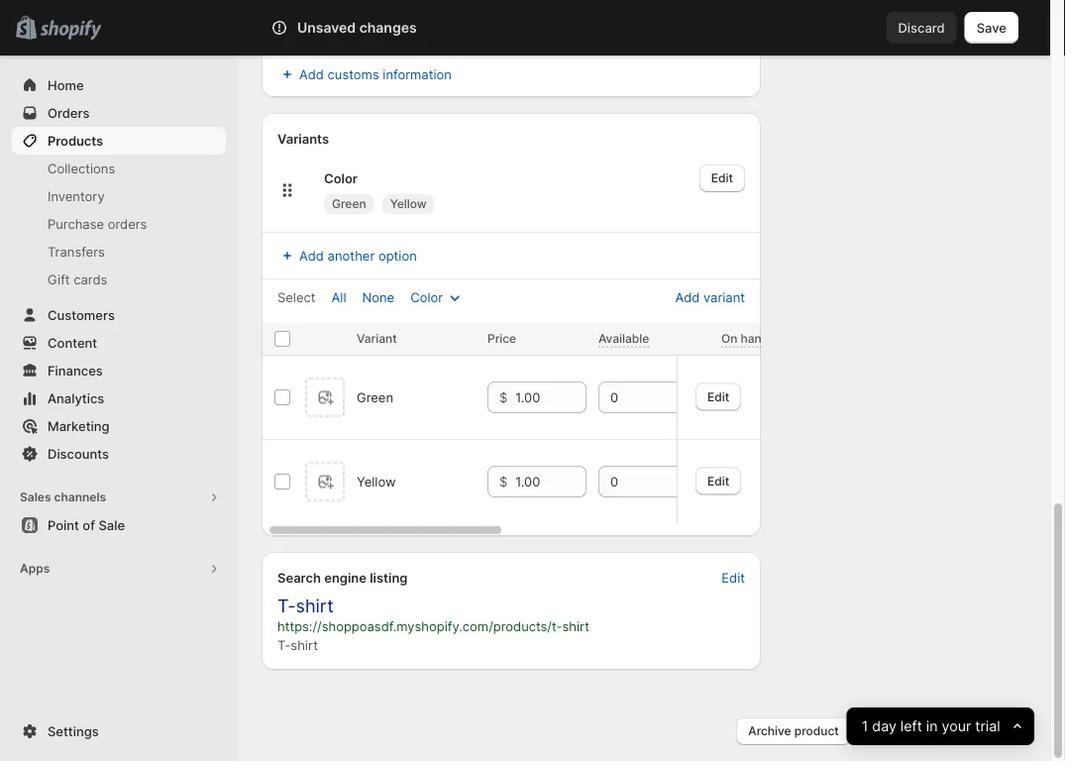 Task type: describe. For each thing, give the bounding box(es) containing it.
purchase orders
[[48, 216, 147, 231]]

orders
[[48, 105, 90, 120]]

purchase orders link
[[12, 210, 226, 238]]

color inside color dropdown button
[[411, 289, 443, 305]]

product for archive product
[[795, 724, 839, 739]]

discard
[[899, 20, 945, 35]]

gift cards
[[48, 272, 107, 287]]

search engine listing
[[278, 570, 408, 585]]

another
[[328, 248, 375, 263]]

price
[[488, 332, 517, 346]]

edit button for yellow
[[696, 467, 742, 495]]

add for add customs information
[[299, 66, 324, 82]]

archive
[[749, 724, 792, 739]]

1 day left in your trial
[[862, 718, 1001, 735]]

save for save button to the bottom
[[987, 724, 1015, 739]]

0 vertical spatial green
[[332, 197, 366, 211]]

1 vertical spatial yellow
[[357, 474, 396, 489]]

https://shoppoasdf.myshopify.com/products/t-
[[278, 619, 563, 634]]

content link
[[12, 329, 226, 357]]

apps
[[20, 562, 50, 576]]

edit button
[[700, 165, 745, 192]]

your
[[943, 718, 972, 735]]

sale
[[99, 517, 125, 533]]

hand
[[741, 332, 770, 346]]

$ for yellow
[[500, 474, 508, 489]]

gift cards link
[[12, 266, 226, 293]]

1 vertical spatial save button
[[976, 718, 1027, 745]]

listing
[[370, 570, 408, 585]]

apps button
[[12, 555, 226, 583]]

sales channels
[[20, 490, 106, 505]]

inventory link
[[12, 182, 226, 210]]

orders link
[[12, 99, 226, 127]]

1 vertical spatial green
[[357, 390, 394, 405]]

$ for green
[[500, 390, 508, 405]]

archive product button
[[737, 718, 851, 745]]

analytics
[[48, 391, 104, 406]]

archive product
[[749, 724, 839, 739]]

unsaved changes
[[297, 19, 417, 36]]

sales channels button
[[12, 484, 226, 512]]

1 vertical spatial shirt
[[563, 619, 590, 634]]

options element for $ text field
[[357, 390, 394, 405]]

point
[[48, 517, 79, 533]]

1 day left in your trial button
[[847, 708, 1035, 745]]

search button
[[238, 12, 813, 44]]

variant
[[704, 289, 745, 305]]

add for add another option
[[299, 248, 324, 263]]

products link
[[12, 127, 226, 155]]

color button
[[399, 284, 477, 311]]

1 t- from the top
[[278, 595, 296, 617]]

0 vertical spatial yellow
[[390, 197, 427, 211]]

transfers
[[48, 244, 105, 259]]

option
[[379, 248, 417, 263]]

save for the topmost save button
[[977, 20, 1007, 35]]

none
[[362, 289, 395, 305]]

marketing link
[[12, 412, 226, 440]]

settings
[[48, 724, 99, 739]]

analytics link
[[12, 385, 226, 412]]

$ text field
[[516, 466, 587, 498]]

inventory
[[48, 188, 105, 204]]

0 vertical spatial shirt
[[296, 595, 334, 617]]

select
[[278, 289, 316, 305]]

on
[[722, 332, 738, 346]]

discounts
[[48, 446, 109, 461]]

collections
[[48, 161, 115, 176]]

home link
[[12, 71, 226, 99]]

gift
[[48, 272, 70, 287]]

engine
[[324, 570, 367, 585]]

add another option
[[299, 248, 417, 263]]



Task type: vqa. For each thing, say whether or not it's contained in the screenshot.
Delete at right bottom
yes



Task type: locate. For each thing, give the bounding box(es) containing it.
2 $ from the top
[[500, 474, 508, 489]]

color
[[324, 171, 358, 186], [411, 289, 443, 305]]

product inside delete product button
[[911, 724, 956, 739]]

add left another
[[299, 248, 324, 263]]

add another option button
[[266, 242, 429, 270]]

search for search engine listing
[[278, 570, 321, 585]]

add left variant
[[676, 289, 700, 305]]

delete product button
[[859, 718, 968, 745]]

point of sale button
[[0, 512, 238, 539]]

1 product from the left
[[795, 724, 839, 739]]

unsaved
[[297, 19, 356, 36]]

1 vertical spatial color
[[411, 289, 443, 305]]

edit
[[712, 171, 734, 185], [708, 389, 730, 404], [708, 474, 730, 488], [722, 570, 745, 585]]

none button
[[350, 284, 407, 311]]

color right the none
[[411, 289, 443, 305]]

1 vertical spatial save
[[987, 724, 1015, 739]]

variant
[[357, 332, 397, 346]]

t-
[[278, 595, 296, 617], [278, 637, 291, 653]]

delete
[[871, 724, 908, 739]]

$ left $ text box
[[500, 474, 508, 489]]

products
[[48, 133, 103, 148]]

options element containing yellow
[[357, 474, 396, 489]]

edit button
[[696, 383, 742, 411], [696, 467, 742, 495], [710, 564, 757, 592]]

save
[[977, 20, 1007, 35], [987, 724, 1015, 739]]

trial
[[976, 718, 1001, 735]]

$
[[500, 390, 508, 405], [500, 474, 508, 489]]

product inside archive product button
[[795, 724, 839, 739]]

1 vertical spatial t-
[[278, 637, 291, 653]]

search for search
[[270, 20, 313, 35]]

in
[[927, 718, 939, 735]]

2 vertical spatial shirt
[[291, 637, 318, 653]]

t-shirt https://shoppoasdf.myshopify.com/products/t-shirt t-shirt
[[278, 595, 590, 653]]

add customs information button
[[266, 60, 757, 88]]

save right discard
[[977, 20, 1007, 35]]

customs
[[328, 66, 379, 82]]

point of sale
[[48, 517, 125, 533]]

edit button for green
[[696, 383, 742, 411]]

day
[[873, 718, 897, 735]]

0 vertical spatial search
[[270, 20, 313, 35]]

product for delete product
[[911, 724, 956, 739]]

save right your
[[987, 724, 1015, 739]]

green
[[332, 197, 366, 211], [357, 390, 394, 405]]

green down variant
[[357, 390, 394, 405]]

save button right your
[[976, 718, 1027, 745]]

1 vertical spatial edit button
[[696, 467, 742, 495]]

content
[[48, 335, 97, 350]]

0 vertical spatial t-
[[278, 595, 296, 617]]

None number field
[[599, 382, 680, 413], [599, 466, 680, 498], [599, 382, 680, 413], [599, 466, 680, 498]]

marketing
[[48, 418, 110, 434]]

transfers link
[[12, 238, 226, 266]]

left
[[901, 718, 923, 735]]

0 vertical spatial save
[[977, 20, 1007, 35]]

customers link
[[12, 301, 226, 329]]

2 vertical spatial add
[[676, 289, 700, 305]]

product
[[795, 724, 839, 739], [911, 724, 956, 739]]

1 vertical spatial search
[[278, 570, 321, 585]]

search inside search button
[[270, 20, 313, 35]]

all
[[332, 289, 346, 305]]

options element up the listing
[[357, 474, 396, 489]]

channels
[[54, 490, 106, 505]]

finances
[[48, 363, 103, 378]]

2 t- from the top
[[278, 637, 291, 653]]

sales
[[20, 490, 51, 505]]

$ left $ text field
[[500, 390, 508, 405]]

collections link
[[12, 155, 226, 182]]

search left the engine
[[278, 570, 321, 585]]

search
[[270, 20, 313, 35], [278, 570, 321, 585]]

yellow up option
[[390, 197, 427, 211]]

0 horizontal spatial product
[[795, 724, 839, 739]]

purchase
[[48, 216, 104, 231]]

of
[[83, 517, 95, 533]]

home
[[48, 77, 84, 93]]

options element containing green
[[357, 390, 394, 405]]

1 vertical spatial options element
[[357, 474, 396, 489]]

1
[[862, 718, 869, 735]]

add variant button
[[664, 281, 757, 314]]

variants
[[278, 131, 329, 146]]

discard button
[[887, 12, 957, 44]]

0 vertical spatial edit button
[[696, 383, 742, 411]]

add
[[299, 66, 324, 82], [299, 248, 324, 263], [676, 289, 700, 305]]

2 vertical spatial edit button
[[710, 564, 757, 592]]

all button
[[320, 284, 358, 311]]

add left customs
[[299, 66, 324, 82]]

save button right discard button
[[965, 12, 1019, 44]]

point of sale link
[[12, 512, 226, 539]]

information
[[383, 66, 452, 82]]

0 vertical spatial color
[[324, 171, 358, 186]]

1 vertical spatial add
[[299, 248, 324, 263]]

options element down variant
[[357, 390, 394, 405]]

add inside button
[[299, 66, 324, 82]]

0 vertical spatial options element
[[357, 390, 394, 405]]

on hand
[[722, 332, 770, 346]]

0 vertical spatial save button
[[965, 12, 1019, 44]]

orders
[[108, 216, 147, 231]]

search up add customs information
[[270, 20, 313, 35]]

add variant
[[676, 289, 745, 305]]

shopify image
[[40, 20, 101, 40]]

1 $ from the top
[[500, 390, 508, 405]]

0 horizontal spatial color
[[324, 171, 358, 186]]

1 horizontal spatial product
[[911, 724, 956, 739]]

options element
[[357, 390, 394, 405], [357, 474, 396, 489]]

add for add variant
[[676, 289, 700, 305]]

changes
[[360, 19, 417, 36]]

green up another
[[332, 197, 366, 211]]

2 options element from the top
[[357, 474, 396, 489]]

yellow up the listing
[[357, 474, 396, 489]]

0 vertical spatial add
[[299, 66, 324, 82]]

$ text field
[[516, 382, 587, 413]]

settings link
[[12, 718, 226, 745]]

customers
[[48, 307, 115, 323]]

1 vertical spatial $
[[500, 474, 508, 489]]

finances link
[[12, 357, 226, 385]]

color down variants at the top left
[[324, 171, 358, 186]]

options element for $ text box
[[357, 474, 396, 489]]

1 horizontal spatial color
[[411, 289, 443, 305]]

0 vertical spatial $
[[500, 390, 508, 405]]

available
[[599, 332, 650, 346]]

discounts link
[[12, 440, 226, 468]]

1 options element from the top
[[357, 390, 394, 405]]

2 product from the left
[[911, 724, 956, 739]]

edit inside edit dropdown button
[[712, 171, 734, 185]]

cards
[[74, 272, 107, 287]]

add customs information
[[299, 66, 452, 82]]

delete product
[[871, 724, 956, 739]]



